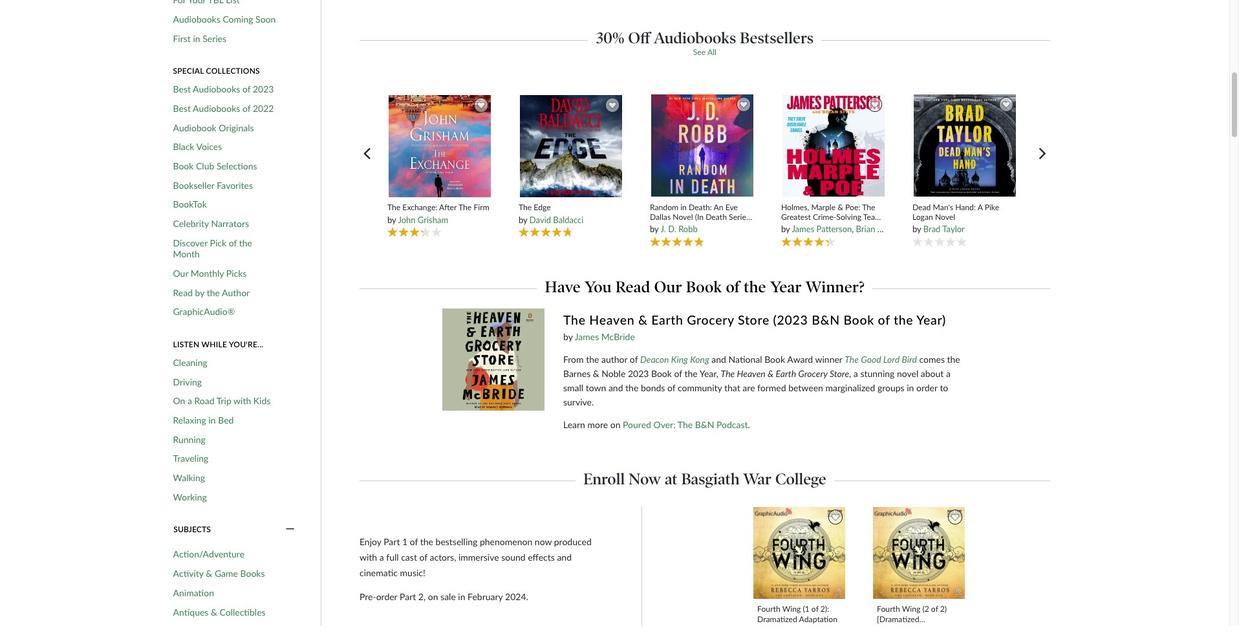 Task type: vqa. For each thing, say whether or not it's contained in the screenshot.
middle Originally posted on Circe
no



Task type: describe. For each thing, give the bounding box(es) containing it.
by down the greatest
[[781, 224, 790, 234]]

& inside the "holmes, marple & poe: the greatest crime-solving team of the twenty-first century"
[[838, 202, 844, 212]]

earth for the heaven & earth grocery store
[[776, 368, 796, 379]]

over:
[[654, 419, 676, 430]]

best audiobooks of 2022 link
[[173, 103, 274, 114]]

store for the heaven & earth grocery store (2023 b&n book of the year) by james mcbride
[[738, 312, 770, 327]]

random in death: an eve dallas novel (in death series #58)
[[650, 202, 750, 232]]

now
[[629, 470, 661, 488]]

century
[[849, 222, 877, 232]]

the inside the "holmes, marple & poe: the greatest crime-solving team of the twenty-first century"
[[862, 202, 876, 212]]

stunning
[[861, 368, 895, 379]]

eve
[[726, 202, 738, 212]]

adaptation]:
[[877, 624, 920, 626]]

dead
[[913, 202, 931, 212]]

audiobook originals
[[173, 122, 254, 133]]

adaptation
[[799, 614, 838, 624]]

pre-order part 2, on sale in february 2024.
[[360, 591, 528, 602]]

2022
[[253, 103, 274, 114]]

survive.
[[563, 396, 594, 407]]

the exchange: after the firm image
[[388, 94, 492, 198]]

the edge by david baldacci
[[519, 203, 584, 225]]

james inside the heaven & earth grocery store (2023 b&n book of the year) by james mcbride
[[575, 331, 599, 342]]

audiobooks inside best audiobooks of 2022 'link'
[[193, 103, 240, 114]]

comes the barnes & noble 2023 book of the year,
[[563, 354, 961, 379]]

a inside enjoy part 1 of the bestselling phenomenon now produced with a full cast of actors, immersive sound effects and cinematic music!
[[380, 552, 384, 563]]

favorites
[[217, 180, 253, 191]]

discover pick of the month
[[173, 237, 252, 260]]

0 vertical spatial james
[[792, 224, 815, 234]]

special
[[173, 66, 204, 76]]

robb
[[679, 224, 698, 234]]

see
[[693, 47, 706, 57]]

and inside the , a stunning novel about a small town and the bonds of community that are formed between marginalized groups in order to survive.
[[609, 382, 623, 393]]

audiobooks coming soon
[[173, 14, 276, 25]]

twenty-
[[804, 222, 832, 232]]

by inside the dead man's hand: a pike logan novel by brad taylor
[[913, 224, 922, 234]]

the edge image
[[520, 94, 623, 198]]

read by the author
[[173, 287, 250, 298]]

the left good
[[845, 354, 859, 365]]

winner?
[[806, 278, 865, 296]]

are
[[743, 382, 755, 393]]

1 horizontal spatial on
[[611, 419, 621, 430]]

the down our monthly picks link
[[207, 287, 220, 298]]

celebrity
[[173, 218, 209, 229]]

1 vertical spatial on
[[428, 591, 438, 602]]

february
[[468, 591, 503, 602]]

book up the heaven & earth grocery store
[[765, 354, 785, 365]]

bed
[[218, 415, 234, 426]]

1 horizontal spatial ,
[[852, 224, 854, 234]]

sale
[[441, 591, 456, 602]]

relaxing in bed link
[[173, 415, 234, 426]]

(2023
[[773, 312, 808, 327]]

wing for [dramatized
[[902, 605, 921, 614]]

part inside enjoy part 1 of the bestselling phenomenon now produced with a full cast of actors, immersive sound effects and cinematic music!
[[384, 536, 400, 547]]

narrators
[[211, 218, 249, 229]]

voices
[[196, 141, 222, 152]]

of inside discover pick of the month
[[229, 237, 237, 248]]

subjects
[[174, 525, 211, 535]]

month
[[173, 249, 200, 260]]

book club selections
[[173, 160, 257, 171]]

first in series
[[173, 33, 226, 44]]

year
[[770, 278, 802, 296]]

that
[[725, 382, 741, 393]]

book inside comes the barnes & noble 2023 book of the year,
[[651, 368, 672, 379]]

dead man's hand: a pike logan novel by brad taylor
[[913, 202, 1000, 234]]

best audiobooks of 2023 link
[[173, 84, 274, 95]]

antiques & collectibles
[[173, 607, 266, 618]]

year)
[[917, 312, 946, 327]]

animation
[[173, 587, 214, 598]]

the left the firm
[[459, 203, 472, 212]]

the right from
[[586, 354, 599, 365]]

read inside read by the author link
[[173, 287, 193, 298]]

cast
[[401, 552, 417, 563]]

& up 'formed'
[[768, 368, 774, 379]]

poured
[[623, 419, 651, 430]]

traveling link
[[173, 453, 209, 464]]

david
[[530, 215, 551, 225]]

good
[[861, 354, 882, 365]]

audiobook originals link
[[173, 122, 254, 133]]

series inside "link"
[[203, 33, 226, 44]]

book down black
[[173, 160, 194, 171]]

0 horizontal spatial b&n
[[695, 419, 715, 430]]

cleaning link
[[173, 357, 208, 368]]

random
[[650, 202, 679, 212]]

the heaven & earth grocery store (2023 b&n book of the year) image
[[442, 308, 545, 411]]

off
[[628, 29, 650, 47]]

(2
[[923, 605, 929, 614]]

random in death: an eve dallas novel (in death series #58) image
[[651, 94, 754, 197]]

collectibles
[[220, 607, 266, 618]]

celebrity narrators link
[[173, 218, 249, 229]]

running link
[[173, 434, 206, 445]]

& inside comes the barnes & noble 2023 book of the year,
[[593, 368, 600, 379]]

the heaven & earth grocery store (2023 b&n book of the year) link
[[563, 312, 968, 330]]

winner
[[815, 354, 843, 365]]

bestsellers
[[740, 29, 814, 47]]

by j. d. robb
[[650, 224, 698, 234]]

the heaven & earth grocery store (2023 b&n book of the year) by james mcbride
[[563, 312, 946, 342]]

minus image
[[286, 524, 295, 536]]

of left 2022
[[243, 103, 251, 114]]

comes
[[920, 354, 945, 365]]

the up that at the right of page
[[721, 368, 735, 379]]

of inside enjoy part 1 of the bestselling phenomenon now produced with a full cast of actors, immersive sound effects and cinematic music!
[[420, 552, 428, 563]]

the right 'comes'
[[947, 354, 961, 365]]

enroll now at basgiath war college
[[583, 470, 827, 488]]

novel for death
[[673, 212, 693, 222]]

the heaven & earth grocery store
[[721, 368, 849, 379]]

fourth wing (1 of 2): dramatized adaptation image
[[753, 507, 846, 600]]

antiques
[[173, 607, 209, 618]]

driving link
[[173, 376, 202, 388]]

subjects button
[[173, 524, 296, 536]]

author
[[222, 287, 250, 298]]

order inside the , a stunning novel about a small town and the bonds of community that are formed between marginalized groups in order to survive.
[[917, 382, 938, 393]]

2)
[[941, 605, 947, 614]]

kids
[[253, 396, 271, 407]]

year,
[[700, 368, 719, 379]]

full
[[386, 552, 399, 563]]

random in death: an eve dallas novel (in death series #58) link
[[650, 202, 755, 232]]

first in series link
[[173, 33, 226, 44]]

soon
[[256, 14, 276, 25]]

0 vertical spatial 2023
[[253, 84, 274, 95]]

activity
[[173, 568, 204, 579]]

of inside the , a stunning novel about a small town and the bonds of community that are formed between marginalized groups in order to survive.
[[668, 382, 676, 393]]

pre-
[[360, 591, 376, 602]]

audiobooks inside audiobooks coming soon 'link'
[[173, 14, 220, 25]]



Task type: locate. For each thing, give the bounding box(es) containing it.
audiobooks down special collections
[[193, 84, 240, 95]]

of inside comes the barnes & noble 2023 book of the year,
[[674, 368, 682, 379]]

enroll
[[583, 470, 625, 488]]

2 vertical spatial and
[[557, 552, 572, 563]]

in left death:
[[681, 202, 687, 212]]

0 horizontal spatial wing
[[783, 605, 801, 614]]

death
[[706, 212, 727, 222]]

1 vertical spatial b&n
[[695, 419, 715, 430]]

earth
[[652, 312, 684, 327], [776, 368, 796, 379]]

1
[[402, 536, 408, 547]]

2023 inside comes the barnes & noble 2023 book of the year,
[[628, 368, 649, 379]]

david baldacci link
[[530, 215, 584, 225]]

of down the greatest
[[781, 222, 788, 232]]

book down deacon
[[651, 368, 672, 379]]

series down audiobooks coming soon 'link'
[[203, 33, 226, 44]]

first inside the "holmes, marple & poe: the greatest crime-solving team of the twenty-first century"
[[832, 222, 847, 232]]

0 vertical spatial first
[[173, 33, 191, 44]]

2024.
[[505, 591, 528, 602]]

in inside "link"
[[193, 33, 200, 44]]

part
[[384, 536, 400, 547], [400, 591, 416, 602]]

the inside the heaven & earth grocery store (2023 b&n book of the year) by james mcbride
[[894, 312, 914, 327]]

wing for dramatized
[[783, 605, 801, 614]]

selections
[[217, 160, 257, 171]]

book down robb
[[686, 278, 722, 296]]

now
[[535, 536, 552, 547]]

heaven for the heaven & earth grocery store (2023 b&n book of the year) by james mcbride
[[590, 312, 635, 327]]

in for death:
[[681, 202, 687, 212]]

grocery for the heaven & earth grocery store (2023 b&n book of the year) by james mcbride
[[687, 312, 735, 327]]

1 horizontal spatial wing
[[902, 605, 921, 614]]

james patterson link
[[792, 224, 852, 234]]

& left poe:
[[838, 202, 844, 212]]

of right (2
[[931, 605, 939, 614]]

monthly
[[191, 268, 224, 279]]

the right over: on the bottom right of page
[[678, 419, 693, 430]]

james mcbride link
[[575, 331, 635, 342]]

1 horizontal spatial with
[[360, 552, 377, 563]]

audiobooks up see
[[654, 29, 736, 47]]

earth for the heaven & earth grocery store (2023 b&n book of the year) by james mcbride
[[652, 312, 684, 327]]

0 horizontal spatial store
[[738, 312, 770, 327]]

of inside the "holmes, marple & poe: the greatest crime-solving team of the twenty-first century"
[[781, 222, 788, 232]]

earth up deacon king kong link
[[652, 312, 684, 327]]

the inside the "holmes, marple & poe: the greatest crime-solving team of the twenty-first century"
[[790, 222, 802, 232]]

0 horizontal spatial our
[[173, 268, 188, 279]]

1 vertical spatial 2023
[[628, 368, 649, 379]]

1 best from the top
[[173, 84, 191, 95]]

1 horizontal spatial novel
[[935, 212, 956, 222]]

in left bed
[[209, 415, 216, 426]]

immersive
[[459, 552, 499, 563]]

0 horizontal spatial series
[[203, 33, 226, 44]]

the left bonds at the right bottom of page
[[626, 382, 639, 393]]

series down eve
[[729, 212, 750, 222]]

0 horizontal spatial heaven
[[590, 312, 635, 327]]

1 horizontal spatial fourth
[[877, 605, 900, 614]]

read
[[616, 278, 650, 296], [173, 287, 193, 298]]

0 vertical spatial earth
[[652, 312, 684, 327]]

0 horizontal spatial grocery
[[687, 312, 735, 327]]

best up the audiobook
[[173, 103, 191, 114]]

0 horizontal spatial fourth
[[758, 605, 781, 614]]

by inside the exchange: after the firm by john grisham
[[387, 215, 396, 225]]

holmes, marple & poe: the greatest crime-solving team of the twenty-first century image
[[782, 94, 886, 197]]

and down noble
[[609, 382, 623, 393]]

in inside random in death: an eve dallas novel (in death series #58)
[[681, 202, 687, 212]]

of right '(1'
[[812, 605, 819, 614]]

dead man's hand: a pike logan novel image
[[914, 94, 1017, 197]]

of up the heaven & earth grocery store (2023 b&n book of the year) by james mcbride
[[726, 278, 740, 296]]

at
[[665, 470, 678, 488]]

by left j.
[[650, 224, 659, 234]]

with
[[234, 396, 251, 407], [360, 552, 377, 563]]

the down the greatest
[[790, 222, 802, 232]]

fourth up the dramatized
[[758, 605, 781, 614]]

novel for brad
[[935, 212, 956, 222]]

of right cast on the left of the page
[[420, 552, 428, 563]]

james up from
[[575, 331, 599, 342]]

1 horizontal spatial grocery
[[799, 368, 828, 379]]

earth down award
[[776, 368, 796, 379]]

grocery for the heaven & earth grocery store
[[799, 368, 828, 379]]

, a stunning novel about a small town and the bonds of community that are formed between marginalized groups in order to survive.
[[563, 368, 951, 407]]

by down logan
[[913, 224, 922, 234]]

king
[[671, 354, 688, 365]]

1 vertical spatial best
[[173, 103, 191, 114]]

0 vertical spatial store
[[738, 312, 770, 327]]

in inside the , a stunning novel about a small town and the bonds of community that are formed between marginalized groups in order to survive.
[[907, 382, 914, 393]]

read right you
[[616, 278, 650, 296]]

& up town
[[593, 368, 600, 379]]

by left "john"
[[387, 215, 396, 225]]

a left 'full'
[[380, 552, 384, 563]]

2 novel from the left
[[935, 212, 956, 222]]

0 horizontal spatial on
[[428, 591, 438, 602]]

with right trip
[[234, 396, 251, 407]]

wing left '(1'
[[783, 605, 801, 614]]

phenomenon
[[480, 536, 533, 547]]

2 fourth from the left
[[877, 605, 900, 614]]

the exchange: after the firm link
[[387, 203, 493, 213]]

, up "marginalized"
[[849, 368, 852, 379]]

of down the collections
[[243, 84, 251, 95]]

0 vertical spatial series
[[203, 33, 226, 44]]

book down winner?
[[844, 312, 875, 327]]

mcbride
[[602, 331, 635, 342]]

the left year
[[744, 278, 767, 296]]

on right the more
[[611, 419, 621, 430]]

1 vertical spatial first
[[832, 222, 847, 232]]

fourth for fourth wing (1 of 2): dramatized adaptation
[[758, 605, 781, 614]]

0 vertical spatial on
[[611, 419, 621, 430]]

a
[[854, 368, 858, 379], [946, 368, 951, 379], [188, 396, 192, 407], [380, 552, 384, 563]]

read by the author link
[[173, 287, 250, 298]]

2 best from the top
[[173, 103, 191, 114]]

order down about
[[917, 382, 938, 393]]

0 horizontal spatial james
[[575, 331, 599, 342]]

in
[[193, 33, 200, 44], [681, 202, 687, 212], [907, 382, 914, 393], [209, 415, 216, 426], [458, 591, 466, 602]]

part left the 2,
[[400, 591, 416, 602]]

by up graphicaudio®
[[195, 287, 205, 298]]

audiobooks up first in series
[[173, 14, 220, 25]]

wing inside fourth wing (1 of 2): dramatized adaptation
[[783, 605, 801, 614]]

store inside the heaven & earth grocery store (2023 b&n book of the year) by james mcbride
[[738, 312, 770, 327]]

b&n left podcast
[[695, 419, 715, 430]]

1 novel from the left
[[673, 212, 693, 222]]

1 vertical spatial heaven
[[737, 368, 766, 379]]

1 horizontal spatial b&n
[[812, 312, 840, 327]]

0 vertical spatial and
[[712, 354, 726, 365]]

our monthly picks
[[173, 268, 247, 279]]

audiobooks up audiobook originals
[[193, 103, 240, 114]]

.
[[748, 419, 750, 430]]

0 horizontal spatial 2023
[[253, 84, 274, 95]]

1 vertical spatial grocery
[[799, 368, 828, 379]]

solving
[[837, 212, 862, 222]]

team
[[864, 212, 882, 222]]

grocery up "between"
[[799, 368, 828, 379]]

1 vertical spatial ,
[[849, 368, 852, 379]]

order down cinematic
[[376, 591, 398, 602]]

1 vertical spatial earth
[[776, 368, 796, 379]]

& left game at the left bottom
[[206, 568, 212, 579]]

b&n down winner?
[[812, 312, 840, 327]]

enjoy
[[360, 536, 381, 547]]

2 horizontal spatial and
[[712, 354, 726, 365]]

& inside antiques & collectibles link
[[211, 607, 217, 618]]

of up the good lord bird link
[[878, 312, 890, 327]]

our down d.
[[654, 278, 682, 296]]

0 vertical spatial b&n
[[812, 312, 840, 327]]

1 fourth from the left
[[758, 605, 781, 614]]

&
[[838, 202, 844, 212], [638, 312, 648, 327], [593, 368, 600, 379], [768, 368, 774, 379], [206, 568, 212, 579], [211, 607, 217, 618]]

& inside 'activity & game books' link
[[206, 568, 212, 579]]

read up graphicaudio®
[[173, 287, 193, 298]]

0 horizontal spatial with
[[234, 396, 251, 407]]

1 horizontal spatial james
[[792, 224, 815, 234]]

0 vertical spatial grocery
[[687, 312, 735, 327]]

1 horizontal spatial first
[[832, 222, 847, 232]]

by inside the edge by david baldacci
[[519, 215, 528, 225]]

best audiobooks of 2022
[[173, 103, 274, 114]]

effects
[[528, 552, 555, 563]]

1 horizontal spatial 2023
[[628, 368, 649, 379]]

0 vertical spatial part
[[384, 536, 400, 547]]

of right bonds at the right bottom of page
[[668, 382, 676, 393]]

, inside the , a stunning novel about a small town and the bonds of community that are formed between marginalized groups in order to survive.
[[849, 368, 852, 379]]

0 horizontal spatial ,
[[849, 368, 852, 379]]

audiobooks inside 30% off audiobooks bestsellers see all
[[654, 29, 736, 47]]

the inside discover pick of the month
[[239, 237, 252, 248]]

part left 1
[[384, 536, 400, 547]]

traveling
[[173, 453, 209, 464]]

grocery down the "have you read our book of the year winner?"
[[687, 312, 735, 327]]

by up from
[[563, 331, 573, 342]]

holmes, marple & poe: the greatest crime-solving team of the twenty-first century link
[[781, 202, 887, 232]]

bookseller
[[173, 180, 215, 191]]

fourth inside fourth wing (1 of 2): dramatized adaptation
[[758, 605, 781, 614]]

a up "marginalized"
[[854, 368, 858, 379]]

0 vertical spatial ,
[[852, 224, 854, 234]]

black
[[173, 141, 194, 152]]

the down kong
[[685, 368, 698, 379]]

best down special
[[173, 84, 191, 95]]

a right on
[[188, 396, 192, 407]]

working link
[[173, 492, 207, 503]]

novel inside the dead man's hand: a pike logan novel by brad taylor
[[935, 212, 956, 222]]

with inside enjoy part 1 of the bestselling phenomenon now produced with a full cast of actors, immersive sound effects and cinematic music!
[[360, 552, 377, 563]]

fourth
[[758, 605, 781, 614], [877, 605, 900, 614]]

dramatized
[[758, 614, 798, 624]]

on right the 2,
[[428, 591, 438, 602]]

of right pick
[[229, 237, 237, 248]]

james down the greatest
[[792, 224, 815, 234]]

heaven up 'mcbride'
[[590, 312, 635, 327]]

on
[[173, 396, 185, 407]]

wing inside fourth wing (2 of 2) [dramatized adaptation]: t
[[902, 605, 921, 614]]

store left (2023 on the right of page
[[738, 312, 770, 327]]

heaven inside the heaven & earth grocery store (2023 b&n book of the year) by james mcbride
[[590, 312, 635, 327]]

audiobook
[[173, 122, 217, 133]]

trip
[[217, 396, 231, 407]]

groups
[[878, 382, 905, 393]]

grocery
[[687, 312, 735, 327], [799, 368, 828, 379]]

first up special
[[173, 33, 191, 44]]

(1
[[803, 605, 810, 614]]

discover pick of the month link
[[173, 237, 280, 260]]

heaven for the heaven & earth grocery store
[[737, 368, 766, 379]]

bestselling
[[436, 536, 478, 547]]

and down produced
[[557, 552, 572, 563]]

30% off audiobooks bestsellers see all
[[596, 29, 814, 57]]

our monthly picks link
[[173, 268, 247, 279]]

1 horizontal spatial series
[[729, 212, 750, 222]]

of inside fourth wing (1 of 2): dramatized adaptation
[[812, 605, 819, 614]]

0 vertical spatial with
[[234, 396, 251, 407]]

1 horizontal spatial order
[[917, 382, 938, 393]]

1 horizontal spatial earth
[[776, 368, 796, 379]]

a up to
[[946, 368, 951, 379]]

wing left (2
[[902, 605, 921, 614]]

by inside the heaven & earth grocery store (2023 b&n book of the year) by james mcbride
[[563, 331, 573, 342]]

the inside the , a stunning novel about a small town and the bonds of community that are formed between marginalized groups in order to survive.
[[626, 382, 639, 393]]

store for the heaven & earth grocery store
[[830, 368, 849, 379]]

the inside the edge by david baldacci
[[519, 203, 532, 212]]

antiques & collectibles link
[[173, 607, 266, 618]]

book club selections link
[[173, 160, 257, 172]]

grocery inside the heaven & earth grocery store (2023 b&n book of the year) by james mcbride
[[687, 312, 735, 327]]

best for best audiobooks of 2023
[[173, 84, 191, 95]]

1 vertical spatial james
[[575, 331, 599, 342]]

and inside enjoy part 1 of the bestselling phenomenon now produced with a full cast of actors, immersive sound effects and cinematic music!
[[557, 552, 572, 563]]

the left edge
[[519, 203, 532, 212]]

on a road trip with kids
[[173, 396, 271, 407]]

with down enjoy
[[360, 552, 377, 563]]

music!
[[400, 567, 426, 578]]

0 vertical spatial order
[[917, 382, 938, 393]]

fourth wing (2 of 2) [dramatized adaptation]: t link
[[877, 605, 962, 626]]

1 horizontal spatial heaven
[[737, 368, 766, 379]]

book
[[173, 160, 194, 171], [686, 278, 722, 296], [844, 312, 875, 327], [765, 354, 785, 365], [651, 368, 672, 379]]

first inside first in series "link"
[[173, 33, 191, 44]]

in for series
[[193, 33, 200, 44]]

greatest
[[781, 212, 811, 222]]

marginalized
[[826, 382, 876, 393]]

0 horizontal spatial novel
[[673, 212, 693, 222]]

2023
[[253, 84, 274, 95], [628, 368, 649, 379]]

fourth wing (2 of 2) [dramatized adaptation]: the empyrean 1 image
[[873, 507, 966, 600]]

club
[[196, 160, 214, 171]]

the down "narrators"
[[239, 237, 252, 248]]

the down have
[[563, 312, 586, 327]]

of inside fourth wing (2 of 2) [dramatized adaptation]: t
[[931, 605, 939, 614]]

& inside the heaven & earth grocery store (2023 b&n book of the year) by james mcbride
[[638, 312, 648, 327]]

best
[[173, 84, 191, 95], [173, 103, 191, 114]]

2 wing from the left
[[902, 605, 921, 614]]

0 horizontal spatial read
[[173, 287, 193, 298]]

our down month
[[173, 268, 188, 279]]

by left david
[[519, 215, 528, 225]]

an
[[714, 202, 724, 212]]

0 horizontal spatial earth
[[652, 312, 684, 327]]

best for best audiobooks of 2022
[[173, 103, 191, 114]]

0 vertical spatial heaven
[[590, 312, 635, 327]]

town
[[586, 382, 606, 393]]

grisham
[[418, 215, 448, 225]]

of right author
[[630, 354, 638, 365]]

& right antiques
[[211, 607, 217, 618]]

the inside the heaven & earth grocery store (2023 b&n book of the year) by james mcbride
[[563, 312, 586, 327]]

formed
[[758, 382, 786, 393]]

the up "john"
[[387, 203, 401, 212]]

1 vertical spatial store
[[830, 368, 849, 379]]

in right sale at the left bottom of page
[[458, 591, 466, 602]]

series inside random in death: an eve dallas novel (in death series #58)
[[729, 212, 750, 222]]

1 horizontal spatial our
[[654, 278, 682, 296]]

b&n inside the heaven & earth grocery store (2023 b&n book of the year) by james mcbride
[[812, 312, 840, 327]]

produced
[[554, 536, 592, 547]]

1 horizontal spatial store
[[830, 368, 849, 379]]

college
[[776, 470, 827, 488]]

2023 up bonds at the right bottom of page
[[628, 368, 649, 379]]

firm
[[474, 203, 490, 212]]

1 horizontal spatial read
[[616, 278, 650, 296]]

0 horizontal spatial and
[[557, 552, 572, 563]]

book inside the heaven & earth grocery store (2023 b&n book of the year) by james mcbride
[[844, 312, 875, 327]]

0 horizontal spatial order
[[376, 591, 398, 602]]

heaven up are
[[737, 368, 766, 379]]

best inside 'link'
[[173, 103, 191, 114]]

dead man's hand: a pike logan novel link
[[913, 202, 1018, 222]]

of inside the heaven & earth grocery store (2023 b&n book of the year) by james mcbride
[[878, 312, 890, 327]]

1 vertical spatial with
[[360, 552, 377, 563]]

of down "king" at the right of page
[[674, 368, 682, 379]]

first down solving
[[832, 222, 847, 232]]

earth inside the heaven & earth grocery store (2023 b&n book of the year) by james mcbride
[[652, 312, 684, 327]]

fourth up [dramatized
[[877, 605, 900, 614]]

activity & game books
[[173, 568, 265, 579]]

fourth inside fourth wing (2 of 2) [dramatized adaptation]: t
[[877, 605, 900, 614]]

series
[[203, 33, 226, 44], [729, 212, 750, 222]]

by
[[387, 215, 396, 225], [519, 215, 528, 225], [650, 224, 659, 234], [781, 224, 790, 234], [913, 224, 922, 234], [195, 287, 205, 298], [563, 331, 573, 342]]

booktok link
[[173, 199, 207, 210]]

store down winner
[[830, 368, 849, 379]]

1 vertical spatial series
[[729, 212, 750, 222]]

bookseller favorites link
[[173, 180, 253, 191]]

basgiath
[[682, 470, 740, 488]]

the up team
[[862, 202, 876, 212]]

1 wing from the left
[[783, 605, 801, 614]]

baldacci
[[553, 215, 584, 225]]

fourth wing (1 of 2): dramatized adaptation link
[[758, 605, 842, 624]]

novel down man's
[[935, 212, 956, 222]]

sitts
[[878, 224, 894, 234]]

novel inside random in death: an eve dallas novel (in death series #58)
[[673, 212, 693, 222]]

1 horizontal spatial and
[[609, 382, 623, 393]]

in for bed
[[209, 415, 216, 426]]

and up year,
[[712, 354, 726, 365]]

0 horizontal spatial first
[[173, 33, 191, 44]]

, down solving
[[852, 224, 854, 234]]

1 vertical spatial and
[[609, 382, 623, 393]]

deacon
[[640, 354, 669, 365]]

1 vertical spatial order
[[376, 591, 398, 602]]

the left 'year)'
[[894, 312, 914, 327]]

podcast
[[717, 419, 748, 430]]

fourth for fourth wing (2 of 2) [dramatized adaptation]: t
[[877, 605, 900, 614]]

novel up j. d. robb "link"
[[673, 212, 693, 222]]

in down audiobooks coming soon 'link'
[[193, 33, 200, 44]]

audiobooks inside best audiobooks of 2023 link
[[193, 84, 240, 95]]

0 vertical spatial best
[[173, 84, 191, 95]]

1 vertical spatial part
[[400, 591, 416, 602]]

bird
[[902, 354, 917, 365]]



